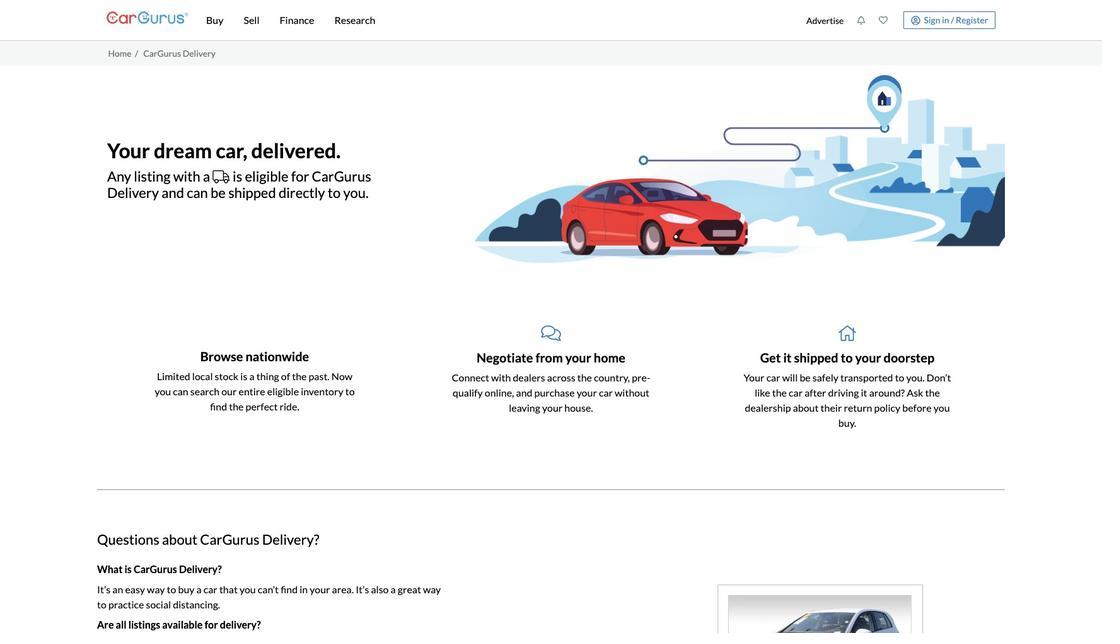 Task type: describe. For each thing, give the bounding box(es) containing it.
available
[[162, 619, 203, 631]]

car inside "it's an easy way to buy a car that you can't find in your area. it's also a great way to practice social distancing."
[[204, 584, 218, 596]]

get
[[761, 350, 781, 365]]

0 horizontal spatial with
[[173, 168, 200, 185]]

in inside "it's an easy way to buy a car that you can't find in your area. it's also a great way to practice social distancing."
[[300, 584, 308, 596]]

home
[[594, 350, 626, 365]]

cargurus for questions about cargurus delivery?
[[200, 531, 260, 548]]

directly
[[279, 184, 325, 201]]

1 vertical spatial for
[[205, 619, 218, 631]]

eligible inside is eligible for cargurus delivery and can be shipped directly to you.
[[245, 168, 289, 185]]

buy.
[[839, 417, 857, 429]]

delivery? for questions about cargurus delivery?
[[262, 531, 320, 548]]

to down home image
[[841, 350, 853, 365]]

our
[[222, 385, 237, 397]]

country,
[[594, 371, 630, 383]]

limited
[[157, 370, 190, 382]]

perfect
[[246, 401, 278, 413]]

transported
[[841, 371, 894, 383]]

great
[[398, 584, 421, 596]]

finance button
[[270, 0, 325, 40]]

can inside browse nationwide limited local stock is a thing of the past. now you can search our entire eligible inventory to find the perfect ride.
[[173, 385, 189, 397]]

a left delivery truck icon
[[203, 168, 210, 185]]

delivery?
[[220, 619, 261, 631]]

sign in / register
[[925, 14, 989, 25]]

the down 'don't'
[[926, 386, 941, 398]]

to inside browse nationwide limited local stock is a thing of the past. now you can search our entire eligible inventory to find the perfect ride.
[[346, 385, 355, 397]]

before
[[903, 402, 932, 414]]

2 way from the left
[[423, 584, 441, 596]]

delivered.
[[251, 138, 341, 163]]

like
[[755, 386, 771, 398]]

shipped inside the get it shipped to your doorstep your car will be safely transported to you. don't like the car after driving it around? ask the dealership about their return policy before you buy.
[[795, 350, 839, 365]]

about inside the get it shipped to your doorstep your car will be safely transported to you. don't like the car after driving it around? ask the dealership about their return policy before you buy.
[[794, 402, 819, 414]]

your up the house.
[[577, 386, 597, 398]]

easy
[[125, 584, 145, 596]]

search
[[190, 385, 220, 397]]

comments image
[[542, 325, 561, 342]]

1 way from the left
[[147, 584, 165, 596]]

around?
[[870, 386, 906, 398]]

open notifications image
[[858, 16, 867, 25]]

across
[[548, 371, 576, 383]]

delivery inside is eligible for cargurus delivery and can be shipped directly to you.
[[107, 184, 159, 201]]

stock
[[215, 370, 239, 382]]

of
[[281, 370, 290, 382]]

that
[[220, 584, 238, 596]]

find inside browse nationwide limited local stock is a thing of the past. now you can search our entire eligible inventory to find the perfect ride.
[[210, 401, 227, 413]]

are
[[97, 619, 114, 631]]

negotiate from your home connect with dealers across the country, pre- qualify online, and purchase your car without leaving your house.
[[452, 350, 651, 414]]

1 vertical spatial /
[[135, 48, 138, 59]]

house.
[[565, 402, 594, 414]]

what is cargurus delivery?
[[97, 563, 222, 575]]

ride.
[[280, 401, 300, 413]]

now
[[332, 370, 353, 382]]

sign in / register menu item
[[895, 11, 996, 29]]

for inside is eligible for cargurus delivery and can be shipped directly to you.
[[291, 168, 309, 185]]

nationwide
[[246, 349, 309, 364]]

your inside "it's an easy way to buy a car that you can't find in your area. it's also a great way to practice social distancing."
[[310, 584, 330, 596]]

you inside browse nationwide limited local stock is a thing of the past. now you can search our entire eligible inventory to find the perfect ride.
[[155, 385, 171, 397]]

car down will
[[789, 386, 803, 398]]

browse nationwide limited local stock is a thing of the past. now you can search our entire eligible inventory to find the perfect ride.
[[155, 349, 355, 413]]

sell button
[[234, 0, 270, 40]]

questions
[[97, 531, 159, 548]]

doorstep
[[884, 350, 935, 365]]

online,
[[485, 386, 515, 398]]

car inside negotiate from your home connect with dealers across the country, pre- qualify online, and purchase your car without leaving your house.
[[599, 386, 613, 398]]

purchase
[[535, 386, 575, 398]]

an
[[113, 584, 123, 596]]

example car for sale listing with delivery truck icon. image
[[718, 585, 1006, 634]]

ask
[[908, 386, 924, 398]]

from
[[536, 350, 563, 365]]

social
[[146, 599, 171, 611]]

past.
[[309, 370, 330, 382]]

sell
[[244, 14, 260, 26]]

be inside the get it shipped to your doorstep your car will be safely transported to you. don't like the car after driving it around? ask the dealership about their return policy before you buy.
[[800, 371, 811, 383]]

will
[[783, 371, 798, 383]]

in inside menu item
[[943, 14, 950, 25]]

with inside negotiate from your home connect with dealers across the country, pre- qualify online, and purchase your car without leaving your house.
[[492, 371, 511, 383]]

listing
[[134, 168, 171, 185]]

1 it's from the left
[[97, 584, 111, 596]]

sign
[[925, 14, 941, 25]]

browse
[[200, 349, 243, 364]]

entire
[[239, 385, 265, 397]]

dream
[[154, 138, 212, 163]]

dealership
[[745, 402, 792, 414]]

sign in / register link
[[904, 11, 996, 29]]

pre-
[[632, 371, 651, 383]]

is inside browse nationwide limited local stock is a thing of the past. now you can search our entire eligible inventory to find the perfect ride.
[[241, 370, 248, 382]]

can inside is eligible for cargurus delivery and can be shipped directly to you.
[[187, 184, 208, 201]]

your down purchase
[[543, 402, 563, 414]]

user icon image
[[912, 15, 921, 25]]

safely
[[813, 371, 839, 383]]

all
[[116, 619, 127, 631]]

get it shipped to your doorstep your car will be safely transported to you. don't like the car after driving it around? ask the dealership about their return policy before you buy.
[[744, 350, 952, 429]]

menu containing sign in / register
[[800, 3, 996, 38]]

any
[[107, 168, 131, 185]]

policy
[[875, 402, 901, 414]]

1 horizontal spatial it
[[862, 386, 868, 398]]

you. inside is eligible for cargurus delivery and can be shipped directly to you.
[[344, 184, 369, 201]]

qualify
[[453, 386, 483, 398]]

to inside is eligible for cargurus delivery and can be shipped directly to you.
[[328, 184, 341, 201]]

research
[[335, 14, 376, 26]]



Task type: locate. For each thing, give the bounding box(es) containing it.
car,
[[216, 138, 248, 163]]

0 horizontal spatial /
[[135, 48, 138, 59]]

cargurus for what is cargurus delivery?
[[134, 563, 177, 575]]

0 vertical spatial in
[[943, 14, 950, 25]]

1 vertical spatial in
[[300, 584, 308, 596]]

you inside "it's an easy way to buy a car that you can't find in your area. it's also a great way to practice social distancing."
[[240, 584, 256, 596]]

delivery? up can't
[[262, 531, 320, 548]]

0 horizontal spatial your
[[107, 138, 150, 163]]

0 vertical spatial with
[[173, 168, 200, 185]]

finance
[[280, 14, 315, 26]]

you right that on the bottom left
[[240, 584, 256, 596]]

questions about cargurus delivery?
[[97, 531, 320, 548]]

home / cargurus delivery
[[108, 48, 216, 59]]

is eligible for cargurus delivery and can be shipped directly to you.
[[107, 168, 371, 201]]

shipped down delivery truck icon
[[229, 184, 276, 201]]

way right great
[[423, 584, 441, 596]]

1 vertical spatial and
[[516, 386, 533, 398]]

cargurus down delivered.
[[312, 168, 371, 185]]

it right get
[[784, 350, 792, 365]]

the inside negotiate from your home connect with dealers across the country, pre- qualify online, and purchase your car without leaving your house.
[[578, 371, 592, 383]]

inventory
[[301, 385, 344, 397]]

2 vertical spatial is
[[125, 563, 132, 575]]

you.
[[344, 184, 369, 201], [907, 371, 926, 383]]

a inside browse nationwide limited local stock is a thing of the past. now you can search our entire eligible inventory to find the perfect ride.
[[250, 370, 255, 382]]

0 horizontal spatial in
[[300, 584, 308, 596]]

be inside is eligible for cargurus delivery and can be shipped directly to you.
[[211, 184, 226, 201]]

1 horizontal spatial delivery?
[[262, 531, 320, 548]]

your inside the get it shipped to your doorstep your car will be safely transported to you. don't like the car after driving it around? ask the dealership about their return policy before you buy.
[[744, 371, 765, 383]]

0 vertical spatial shipped
[[229, 184, 276, 201]]

connect
[[452, 371, 490, 383]]

be
[[211, 184, 226, 201], [800, 371, 811, 383]]

shipped up safely
[[795, 350, 839, 365]]

be right will
[[800, 371, 811, 383]]

2 horizontal spatial you
[[934, 402, 951, 414]]

menu bar
[[189, 0, 800, 40]]

to left 'buy'
[[167, 584, 176, 596]]

cargurus logo homepage link image
[[107, 0, 189, 36]]

it's an easy way to buy a car that you can't find in your area. it's also a great way to practice social distancing.
[[97, 584, 441, 611]]

0 horizontal spatial it's
[[97, 584, 111, 596]]

delivery? up 'buy'
[[179, 563, 222, 575]]

after
[[805, 386, 827, 398]]

with down dream at top left
[[173, 168, 200, 185]]

and up leaving
[[516, 386, 533, 398]]

0 horizontal spatial and
[[162, 184, 184, 201]]

1 vertical spatial with
[[492, 371, 511, 383]]

menu bar containing buy
[[189, 0, 800, 40]]

cargurus up that on the bottom left
[[200, 531, 260, 548]]

it's left also
[[356, 584, 369, 596]]

the right of
[[292, 370, 307, 382]]

0 vertical spatial you
[[155, 385, 171, 397]]

menu
[[800, 3, 996, 38]]

for down delivered.
[[291, 168, 309, 185]]

your dream car, delivered.
[[107, 138, 341, 163]]

your up across
[[566, 350, 592, 365]]

the right like
[[773, 386, 787, 398]]

delivery?
[[262, 531, 320, 548], [179, 563, 222, 575]]

delivery
[[183, 48, 216, 59], [107, 184, 159, 201]]

1 horizontal spatial shipped
[[795, 350, 839, 365]]

home
[[108, 48, 132, 59]]

1 horizontal spatial be
[[800, 371, 811, 383]]

0 horizontal spatial you.
[[344, 184, 369, 201]]

cargurus logo homepage link link
[[107, 0, 189, 40]]

is
[[233, 168, 242, 185], [241, 370, 248, 382], [125, 563, 132, 575]]

0 vertical spatial eligible
[[245, 168, 289, 185]]

can
[[187, 184, 208, 201], [173, 385, 189, 397]]

you. up ask on the right bottom of page
[[907, 371, 926, 383]]

are all listings available for delivery?
[[97, 619, 261, 631]]

1 horizontal spatial delivery
[[183, 48, 216, 59]]

1 horizontal spatial for
[[291, 168, 309, 185]]

advertise
[[807, 15, 845, 26]]

1 horizontal spatial about
[[794, 402, 819, 414]]

find down our
[[210, 401, 227, 413]]

register
[[957, 14, 989, 25]]

without
[[615, 386, 650, 398]]

cargurus inside is eligible for cargurus delivery and can be shipped directly to you.
[[312, 168, 371, 185]]

in right can't
[[300, 584, 308, 596]]

is right delivery truck icon
[[233, 168, 242, 185]]

0 horizontal spatial way
[[147, 584, 165, 596]]

0 vertical spatial is
[[233, 168, 242, 185]]

to
[[328, 184, 341, 201], [841, 350, 853, 365], [896, 371, 905, 383], [346, 385, 355, 397], [167, 584, 176, 596], [97, 599, 107, 611]]

any listing with a
[[107, 168, 213, 185]]

with
[[173, 168, 200, 185], [492, 371, 511, 383]]

1 vertical spatial can
[[173, 385, 189, 397]]

0 vertical spatial find
[[210, 401, 227, 413]]

in
[[943, 14, 950, 25], [300, 584, 308, 596]]

cargurus down cargurus logo homepage link link
[[143, 48, 181, 59]]

0 vertical spatial for
[[291, 168, 309, 185]]

1 vertical spatial your
[[744, 371, 765, 383]]

0 vertical spatial /
[[952, 14, 955, 25]]

it's
[[97, 584, 111, 596], [356, 584, 369, 596]]

/ left register
[[952, 14, 955, 25]]

to right directly
[[328, 184, 341, 201]]

2 it's from the left
[[356, 584, 369, 596]]

0 horizontal spatial about
[[162, 531, 198, 548]]

it's left an on the left
[[97, 584, 111, 596]]

0 horizontal spatial it
[[784, 350, 792, 365]]

return
[[845, 402, 873, 414]]

is right what
[[125, 563, 132, 575]]

about
[[794, 402, 819, 414], [162, 531, 198, 548]]

/ right home link
[[135, 48, 138, 59]]

your inside the get it shipped to your doorstep your car will be safely transported to you. don't like the car after driving it around? ask the dealership about their return policy before you buy.
[[856, 350, 882, 365]]

the down our
[[229, 401, 244, 413]]

0 horizontal spatial shipped
[[229, 184, 276, 201]]

and inside is eligible for cargurus delivery and can be shipped directly to you.
[[162, 184, 184, 201]]

0 horizontal spatial you
[[155, 385, 171, 397]]

2 vertical spatial you
[[240, 584, 256, 596]]

1 horizontal spatial way
[[423, 584, 441, 596]]

0 vertical spatial it
[[784, 350, 792, 365]]

don't
[[927, 371, 952, 383]]

a right also
[[391, 584, 396, 596]]

1 vertical spatial be
[[800, 371, 811, 383]]

and down dream at top left
[[162, 184, 184, 201]]

1 horizontal spatial you.
[[907, 371, 926, 383]]

cargurus for home / cargurus delivery
[[143, 48, 181, 59]]

to up around?
[[896, 371, 905, 383]]

about down after
[[794, 402, 819, 414]]

a up entire
[[250, 370, 255, 382]]

buy
[[206, 14, 224, 26]]

car left will
[[767, 371, 781, 383]]

1 horizontal spatial and
[[516, 386, 533, 398]]

0 horizontal spatial delivery?
[[179, 563, 222, 575]]

1 vertical spatial you.
[[907, 371, 926, 383]]

0 horizontal spatial for
[[205, 619, 218, 631]]

0 vertical spatial be
[[211, 184, 226, 201]]

you
[[155, 385, 171, 397], [934, 402, 951, 414], [240, 584, 256, 596]]

1 horizontal spatial your
[[744, 371, 765, 383]]

1 horizontal spatial /
[[952, 14, 955, 25]]

1 horizontal spatial it's
[[356, 584, 369, 596]]

shipped
[[229, 184, 276, 201], [795, 350, 839, 365]]

for down distancing.
[[205, 619, 218, 631]]

/ inside menu item
[[952, 14, 955, 25]]

1 vertical spatial about
[[162, 531, 198, 548]]

advertise link
[[800, 3, 851, 38]]

what
[[97, 563, 123, 575]]

is up entire
[[241, 370, 248, 382]]

your
[[566, 350, 592, 365], [856, 350, 882, 365], [577, 386, 597, 398], [543, 402, 563, 414], [310, 584, 330, 596]]

can down dream at top left
[[187, 184, 208, 201]]

negotiate
[[477, 350, 534, 365]]

it
[[784, 350, 792, 365], [862, 386, 868, 398]]

your up any
[[107, 138, 150, 163]]

1 vertical spatial it
[[862, 386, 868, 398]]

leaving
[[509, 402, 541, 414]]

0 vertical spatial delivery?
[[262, 531, 320, 548]]

1 vertical spatial you
[[934, 402, 951, 414]]

home link
[[108, 48, 132, 59]]

you inside the get it shipped to your doorstep your car will be safely transported to you. don't like the car after driving it around? ask the dealership about their return policy before you buy.
[[934, 402, 951, 414]]

/
[[952, 14, 955, 25], [135, 48, 138, 59]]

can't
[[258, 584, 279, 596]]

delivery truck icon image
[[213, 170, 230, 183]]

a right 'buy'
[[197, 584, 202, 596]]

to down the now at the left of page
[[346, 385, 355, 397]]

local
[[192, 370, 213, 382]]

is inside is eligible for cargurus delivery and can be shipped directly to you.
[[233, 168, 242, 185]]

can down limited
[[173, 385, 189, 397]]

0 vertical spatial can
[[187, 184, 208, 201]]

research button
[[325, 0, 386, 40]]

with up online,
[[492, 371, 511, 383]]

car left that on the bottom left
[[204, 584, 218, 596]]

practice
[[108, 599, 144, 611]]

shipped inside is eligible for cargurus delivery and can be shipped directly to you.
[[229, 184, 276, 201]]

delivery? for what is cargurus delivery?
[[179, 563, 222, 575]]

your left area.
[[310, 584, 330, 596]]

also
[[371, 584, 389, 596]]

saved cars image
[[880, 16, 889, 25]]

it down transported on the bottom right of the page
[[862, 386, 868, 398]]

a
[[203, 168, 210, 185], [250, 370, 255, 382], [197, 584, 202, 596], [391, 584, 396, 596]]

driving
[[829, 386, 860, 398]]

cargurus
[[143, 48, 181, 59], [312, 168, 371, 185], [200, 531, 260, 548], [134, 563, 177, 575]]

0 horizontal spatial be
[[211, 184, 226, 201]]

listings
[[129, 619, 160, 631]]

eligible down of
[[267, 385, 299, 397]]

dealers
[[513, 371, 546, 383]]

car down country,
[[599, 386, 613, 398]]

the right across
[[578, 371, 592, 383]]

thing
[[257, 370, 279, 382]]

0 vertical spatial and
[[162, 184, 184, 201]]

you down limited
[[155, 385, 171, 397]]

1 horizontal spatial in
[[943, 14, 950, 25]]

in right sign
[[943, 14, 950, 25]]

0 vertical spatial your
[[107, 138, 150, 163]]

your up transported on the bottom right of the page
[[856, 350, 882, 365]]

find inside "it's an easy way to buy a car that you can't find in your area. it's also a great way to practice social distancing."
[[281, 584, 298, 596]]

0 vertical spatial you.
[[344, 184, 369, 201]]

eligible down delivered.
[[245, 168, 289, 185]]

1 horizontal spatial you
[[240, 584, 256, 596]]

way up the social
[[147, 584, 165, 596]]

0 vertical spatial delivery
[[183, 48, 216, 59]]

1 horizontal spatial with
[[492, 371, 511, 383]]

and inside negotiate from your home connect with dealers across the country, pre- qualify online, and purchase your car without leaving your house.
[[516, 386, 533, 398]]

you right before
[[934, 402, 951, 414]]

the
[[292, 370, 307, 382], [578, 371, 592, 383], [773, 386, 787, 398], [926, 386, 941, 398], [229, 401, 244, 413]]

their
[[821, 402, 843, 414]]

you. right directly
[[344, 184, 369, 201]]

eligible inside browse nationwide limited local stock is a thing of the past. now you can search our entire eligible inventory to find the perfect ride.
[[267, 385, 299, 397]]

1 vertical spatial delivery?
[[179, 563, 222, 575]]

find right can't
[[281, 584, 298, 596]]

1 vertical spatial shipped
[[795, 350, 839, 365]]

to up are
[[97, 599, 107, 611]]

1 vertical spatial delivery
[[107, 184, 159, 201]]

1 vertical spatial find
[[281, 584, 298, 596]]

1 vertical spatial is
[[241, 370, 248, 382]]

0 horizontal spatial delivery
[[107, 184, 159, 201]]

eligible
[[245, 168, 289, 185], [267, 385, 299, 397]]

your up like
[[744, 371, 765, 383]]

0 vertical spatial about
[[794, 402, 819, 414]]

0 horizontal spatial find
[[210, 401, 227, 413]]

you. inside the get it shipped to your doorstep your car will be safely transported to you. don't like the car after driving it around? ask the dealership about their return policy before you buy.
[[907, 371, 926, 383]]

distancing.
[[173, 599, 220, 611]]

buy button
[[196, 0, 234, 40]]

1 horizontal spatial find
[[281, 584, 298, 596]]

be down delivery truck icon
[[211, 184, 226, 201]]

area.
[[332, 584, 354, 596]]

buy
[[178, 584, 195, 596]]

1 vertical spatial eligible
[[267, 385, 299, 397]]

home image
[[839, 325, 857, 342]]

cargurus up easy
[[134, 563, 177, 575]]

about up what is cargurus delivery?
[[162, 531, 198, 548]]



Task type: vqa. For each thing, say whether or not it's contained in the screenshot.
"1 Vehicle history data provided by Experian AutoCheck on Nov 29, 2023. This data, and any reliance on it is subject to the AutoCheck Terms and Conditions and the CarGurus Terms of Use ."
no



